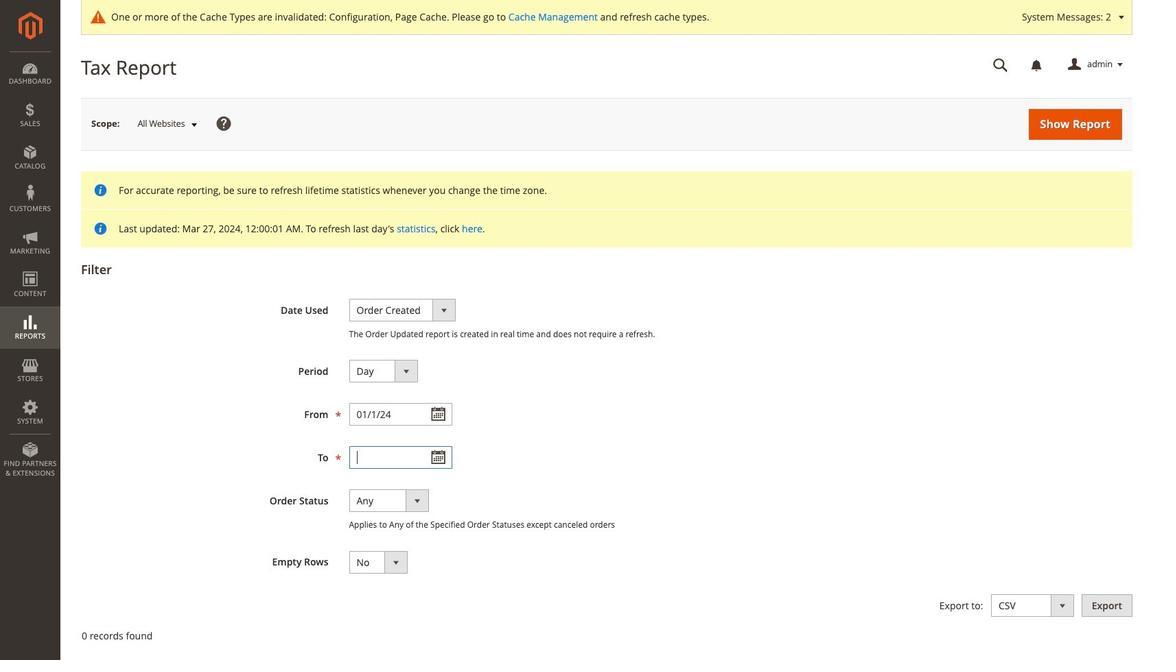 Task type: locate. For each thing, give the bounding box(es) containing it.
magento admin panel image
[[18, 12, 42, 40]]

None text field
[[984, 53, 1018, 77], [349, 404, 452, 426], [349, 447, 452, 470], [984, 53, 1018, 77], [349, 404, 452, 426], [349, 447, 452, 470]]

menu bar
[[0, 51, 60, 485]]



Task type: vqa. For each thing, say whether or not it's contained in the screenshot.
menu
no



